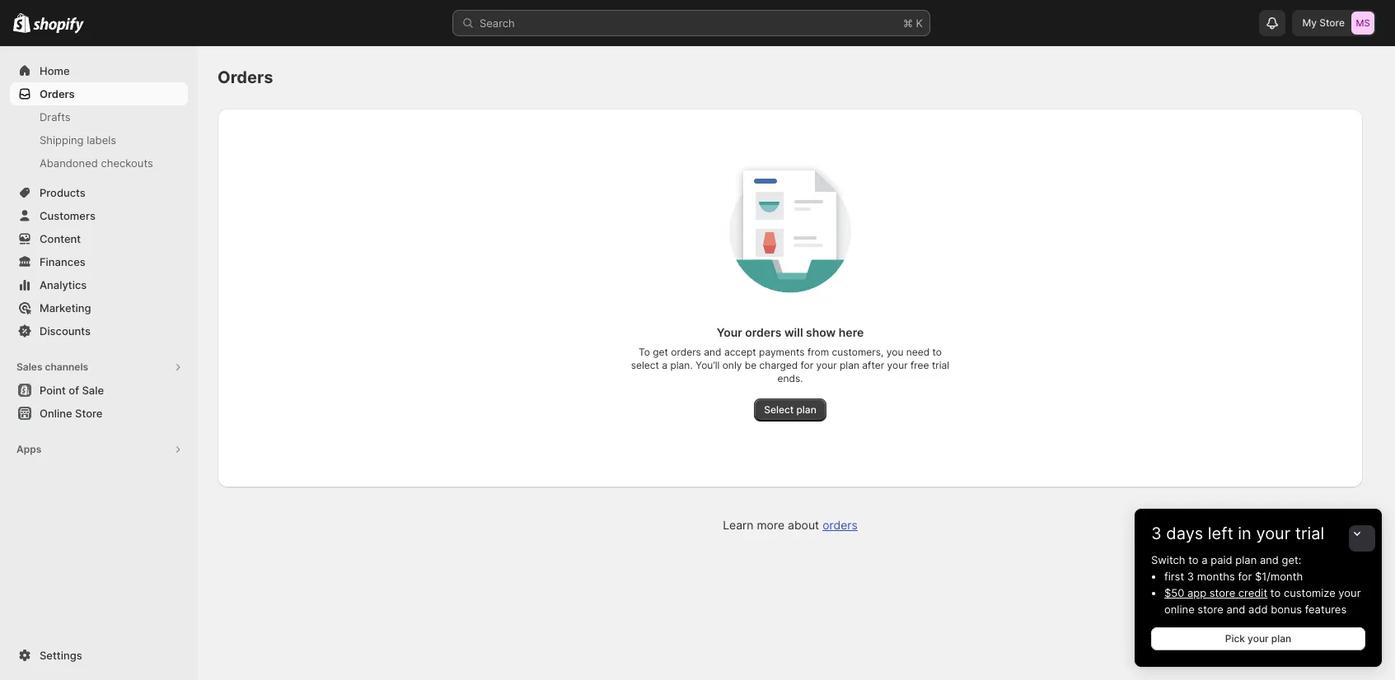 Task type: describe. For each thing, give the bounding box(es) containing it.
first 3 months for $1/month
[[1164, 570, 1303, 583]]

to inside to customize your online store and add bonus features
[[1271, 587, 1281, 600]]

store for my store
[[1319, 16, 1345, 29]]

settings
[[40, 649, 82, 663]]

store inside to customize your online store and add bonus features
[[1198, 603, 1224, 616]]

shipping labels
[[40, 133, 116, 147]]

only
[[722, 359, 742, 372]]

sales channels
[[16, 361, 88, 373]]

here
[[839, 325, 864, 340]]

your inside dropdown button
[[1256, 524, 1291, 544]]

switch to a paid plan and get:
[[1151, 554, 1301, 567]]

customize
[[1284, 587, 1336, 600]]

and for switch
[[1260, 554, 1279, 567]]

point
[[40, 384, 66, 397]]

plan up first 3 months for $1/month
[[1235, 554, 1257, 567]]

and for to
[[1227, 603, 1245, 616]]

search
[[480, 16, 515, 30]]

home link
[[10, 59, 188, 82]]

of
[[69, 384, 79, 397]]

learn more about orders
[[723, 518, 858, 532]]

select
[[764, 404, 794, 416]]

for inside 3 days left in your trial element
[[1238, 570, 1252, 583]]

customers link
[[10, 204, 188, 227]]

free
[[911, 359, 929, 372]]

abandoned
[[40, 157, 98, 170]]

get:
[[1282, 554, 1301, 567]]

your orders will show here to get orders and accept payments from customers, you need to select a plan. you'll only be charged for your plan after your free trial ends.
[[631, 325, 949, 385]]

select plan
[[764, 404, 816, 416]]

abandoned checkouts
[[40, 157, 153, 170]]

about
[[788, 518, 819, 532]]

to
[[639, 346, 650, 358]]

abandoned checkouts link
[[10, 152, 188, 175]]

labels
[[87, 133, 116, 147]]

settings link
[[10, 644, 188, 667]]

orders link
[[10, 82, 188, 105]]

apps button
[[10, 438, 188, 461]]

get
[[653, 346, 668, 358]]

you'll
[[696, 359, 720, 372]]

my
[[1302, 16, 1317, 29]]

online store link
[[10, 402, 188, 425]]

3 days left in your trial
[[1151, 524, 1324, 544]]

content link
[[10, 227, 188, 251]]

for inside your orders will show here to get orders and accept payments from customers, you need to select a plan. you'll only be charged for your plan after your free trial ends.
[[801, 359, 814, 372]]

credit
[[1238, 587, 1268, 600]]

store for online store
[[75, 407, 103, 420]]

marketing link
[[10, 297, 188, 320]]

pick your plan
[[1225, 633, 1291, 645]]

your down from
[[816, 359, 837, 372]]

from
[[808, 346, 829, 358]]

your inside 'link'
[[1248, 633, 1269, 645]]

0 vertical spatial store
[[1210, 587, 1235, 600]]

sales
[[16, 361, 42, 373]]

customers
[[40, 209, 96, 222]]

sale
[[82, 384, 104, 397]]

discounts
[[40, 325, 91, 338]]

$50
[[1164, 587, 1184, 600]]

1 vertical spatial 3
[[1187, 570, 1194, 583]]

online store button
[[0, 402, 198, 425]]

1 vertical spatial to
[[1188, 554, 1199, 567]]

point of sale link
[[10, 379, 188, 402]]

to inside your orders will show here to get orders and accept payments from customers, you need to select a plan. you'll only be charged for your plan after your free trial ends.
[[932, 346, 942, 358]]

1 horizontal spatial orders
[[218, 68, 273, 87]]

pick
[[1225, 633, 1245, 645]]

online
[[40, 407, 72, 420]]

first
[[1164, 570, 1184, 583]]

3 days left in your trial element
[[1135, 552, 1382, 667]]

more
[[757, 518, 785, 532]]

discounts link
[[10, 320, 188, 343]]

home
[[40, 64, 70, 77]]

checkouts
[[101, 157, 153, 170]]

⌘
[[903, 16, 913, 30]]

you
[[886, 346, 903, 358]]

k
[[916, 16, 923, 30]]

be
[[745, 359, 757, 372]]

sales channels button
[[10, 356, 188, 379]]

analytics
[[40, 279, 87, 292]]



Task type: vqa. For each thing, say whether or not it's contained in the screenshot.
you
yes



Task type: locate. For each thing, give the bounding box(es) containing it.
switch
[[1151, 554, 1185, 567]]

1 vertical spatial orders
[[671, 346, 701, 358]]

2 vertical spatial orders
[[822, 518, 858, 532]]

app
[[1187, 587, 1207, 600]]

payments
[[759, 346, 805, 358]]

1 vertical spatial and
[[1260, 554, 1279, 567]]

days
[[1166, 524, 1203, 544]]

3 right first
[[1187, 570, 1194, 583]]

trial up get:
[[1295, 524, 1324, 544]]

1 horizontal spatial for
[[1238, 570, 1252, 583]]

your inside to customize your online store and add bonus features
[[1339, 587, 1361, 600]]

for
[[801, 359, 814, 372], [1238, 570, 1252, 583]]

plan inside your orders will show here to get orders and accept payments from customers, you need to select a plan. you'll only be charged for your plan after your free trial ends.
[[840, 359, 859, 372]]

your
[[816, 359, 837, 372], [887, 359, 908, 372], [1256, 524, 1291, 544], [1339, 587, 1361, 600], [1248, 633, 1269, 645]]

to customize your online store and add bonus features
[[1164, 587, 1361, 616]]

apps
[[16, 443, 41, 456]]

0 vertical spatial store
[[1319, 16, 1345, 29]]

1 vertical spatial for
[[1238, 570, 1252, 583]]

shopify image
[[13, 13, 31, 33]]

0 horizontal spatial orders
[[40, 87, 75, 101]]

0 vertical spatial trial
[[932, 359, 949, 372]]

and
[[704, 346, 721, 358], [1260, 554, 1279, 567], [1227, 603, 1245, 616]]

your right pick
[[1248, 633, 1269, 645]]

and inside your orders will show here to get orders and accept payments from customers, you need to select a plan. you'll only be charged for your plan after your free trial ends.
[[704, 346, 721, 358]]

1 horizontal spatial trial
[[1295, 524, 1324, 544]]

plan
[[840, 359, 859, 372], [796, 404, 816, 416], [1235, 554, 1257, 567], [1271, 633, 1291, 645]]

$50 app store credit
[[1164, 587, 1268, 600]]

plan.
[[670, 359, 693, 372]]

point of sale
[[40, 384, 104, 397]]

select plan link
[[754, 399, 826, 422]]

my store image
[[1351, 12, 1375, 35]]

learn
[[723, 518, 754, 532]]

store down sale
[[75, 407, 103, 420]]

show
[[806, 325, 836, 340]]

select
[[631, 359, 659, 372]]

store
[[1210, 587, 1235, 600], [1198, 603, 1224, 616]]

3 days left in your trial button
[[1135, 509, 1382, 544]]

0 horizontal spatial to
[[932, 346, 942, 358]]

point of sale button
[[0, 379, 198, 402]]

0 vertical spatial for
[[801, 359, 814, 372]]

store right 'my'
[[1319, 16, 1345, 29]]

a
[[662, 359, 668, 372], [1202, 554, 1208, 567]]

marketing
[[40, 302, 91, 315]]

plan down bonus
[[1271, 633, 1291, 645]]

0 horizontal spatial trial
[[932, 359, 949, 372]]

0 horizontal spatial 3
[[1151, 524, 1162, 544]]

products link
[[10, 181, 188, 204]]

content
[[40, 232, 81, 246]]

$1/month
[[1255, 570, 1303, 583]]

customers,
[[832, 346, 884, 358]]

1 horizontal spatial 3
[[1187, 570, 1194, 583]]

months
[[1197, 570, 1235, 583]]

to
[[932, 346, 942, 358], [1188, 554, 1199, 567], [1271, 587, 1281, 600]]

1 horizontal spatial store
[[1319, 16, 1345, 29]]

2 horizontal spatial orders
[[822, 518, 858, 532]]

3 inside dropdown button
[[1151, 524, 1162, 544]]

a left paid
[[1202, 554, 1208, 567]]

your right in
[[1256, 524, 1291, 544]]

plan right select
[[796, 404, 816, 416]]

0 horizontal spatial for
[[801, 359, 814, 372]]

0 horizontal spatial orders
[[671, 346, 701, 358]]

to right switch on the right of the page
[[1188, 554, 1199, 567]]

plan inside 'link'
[[1271, 633, 1291, 645]]

my store
[[1302, 16, 1345, 29]]

your down 'you'
[[887, 359, 908, 372]]

orders
[[218, 68, 273, 87], [40, 87, 75, 101]]

0 horizontal spatial and
[[704, 346, 721, 358]]

0 vertical spatial orders
[[745, 325, 782, 340]]

1 vertical spatial store
[[1198, 603, 1224, 616]]

products
[[40, 186, 86, 199]]

finances link
[[10, 251, 188, 274]]

add
[[1248, 603, 1268, 616]]

1 horizontal spatial orders
[[745, 325, 782, 340]]

and up the you'll
[[704, 346, 721, 358]]

1 horizontal spatial and
[[1227, 603, 1245, 616]]

will
[[784, 325, 803, 340]]

plan down customers,
[[840, 359, 859, 372]]

2 horizontal spatial to
[[1271, 587, 1281, 600]]

charged
[[759, 359, 798, 372]]

0 vertical spatial 3
[[1151, 524, 1162, 544]]

orders up plan.
[[671, 346, 701, 358]]

orders
[[745, 325, 782, 340], [671, 346, 701, 358], [822, 518, 858, 532]]

pick your plan link
[[1151, 628, 1365, 651]]

analytics link
[[10, 274, 188, 297]]

0 vertical spatial to
[[932, 346, 942, 358]]

online
[[1164, 603, 1195, 616]]

store inside button
[[75, 407, 103, 420]]

2 vertical spatial and
[[1227, 603, 1245, 616]]

online store
[[40, 407, 103, 420]]

drafts link
[[10, 105, 188, 129]]

and left add
[[1227, 603, 1245, 616]]

orders up payments
[[745, 325, 782, 340]]

to right need
[[932, 346, 942, 358]]

1 vertical spatial a
[[1202, 554, 1208, 567]]

trial right free
[[932, 359, 949, 372]]

accept
[[724, 346, 756, 358]]

store down months
[[1210, 587, 1235, 600]]

your
[[717, 325, 742, 340]]

ends.
[[777, 372, 803, 385]]

0 vertical spatial and
[[704, 346, 721, 358]]

1 vertical spatial trial
[[1295, 524, 1324, 544]]

1 vertical spatial store
[[75, 407, 103, 420]]

orders link
[[822, 518, 858, 532]]

for down from
[[801, 359, 814, 372]]

finances
[[40, 255, 86, 269]]

0 horizontal spatial a
[[662, 359, 668, 372]]

for up the credit at the bottom
[[1238, 570, 1252, 583]]

0 horizontal spatial store
[[75, 407, 103, 420]]

left
[[1208, 524, 1233, 544]]

and inside to customize your online store and add bonus features
[[1227, 603, 1245, 616]]

paid
[[1211, 554, 1232, 567]]

orders right about
[[822, 518, 858, 532]]

store down the $50 app store credit on the bottom right
[[1198, 603, 1224, 616]]

3
[[1151, 524, 1162, 544], [1187, 570, 1194, 583]]

features
[[1305, 603, 1347, 616]]

shipping labels link
[[10, 129, 188, 152]]

a down get in the left of the page
[[662, 359, 668, 372]]

trial
[[932, 359, 949, 372], [1295, 524, 1324, 544]]

0 vertical spatial a
[[662, 359, 668, 372]]

⌘ k
[[903, 16, 923, 30]]

drafts
[[40, 110, 71, 124]]

bonus
[[1271, 603, 1302, 616]]

trial inside your orders will show here to get orders and accept payments from customers, you need to select a plan. you'll only be charged for your plan after your free trial ends.
[[932, 359, 949, 372]]

channels
[[45, 361, 88, 373]]

trial inside dropdown button
[[1295, 524, 1324, 544]]

in
[[1238, 524, 1252, 544]]

to down $1/month
[[1271, 587, 1281, 600]]

2 vertical spatial to
[[1271, 587, 1281, 600]]

your up features
[[1339, 587, 1361, 600]]

store
[[1319, 16, 1345, 29], [75, 407, 103, 420]]

shipping
[[40, 133, 84, 147]]

1 horizontal spatial a
[[1202, 554, 1208, 567]]

a inside your orders will show here to get orders and accept payments from customers, you need to select a plan. you'll only be charged for your plan after your free trial ends.
[[662, 359, 668, 372]]

after
[[862, 359, 884, 372]]

1 horizontal spatial to
[[1188, 554, 1199, 567]]

3 left the days
[[1151, 524, 1162, 544]]

$50 app store credit link
[[1164, 587, 1268, 600]]

2 horizontal spatial and
[[1260, 554, 1279, 567]]

need
[[906, 346, 930, 358]]

shopify image
[[33, 17, 84, 34]]

and up $1/month
[[1260, 554, 1279, 567]]



